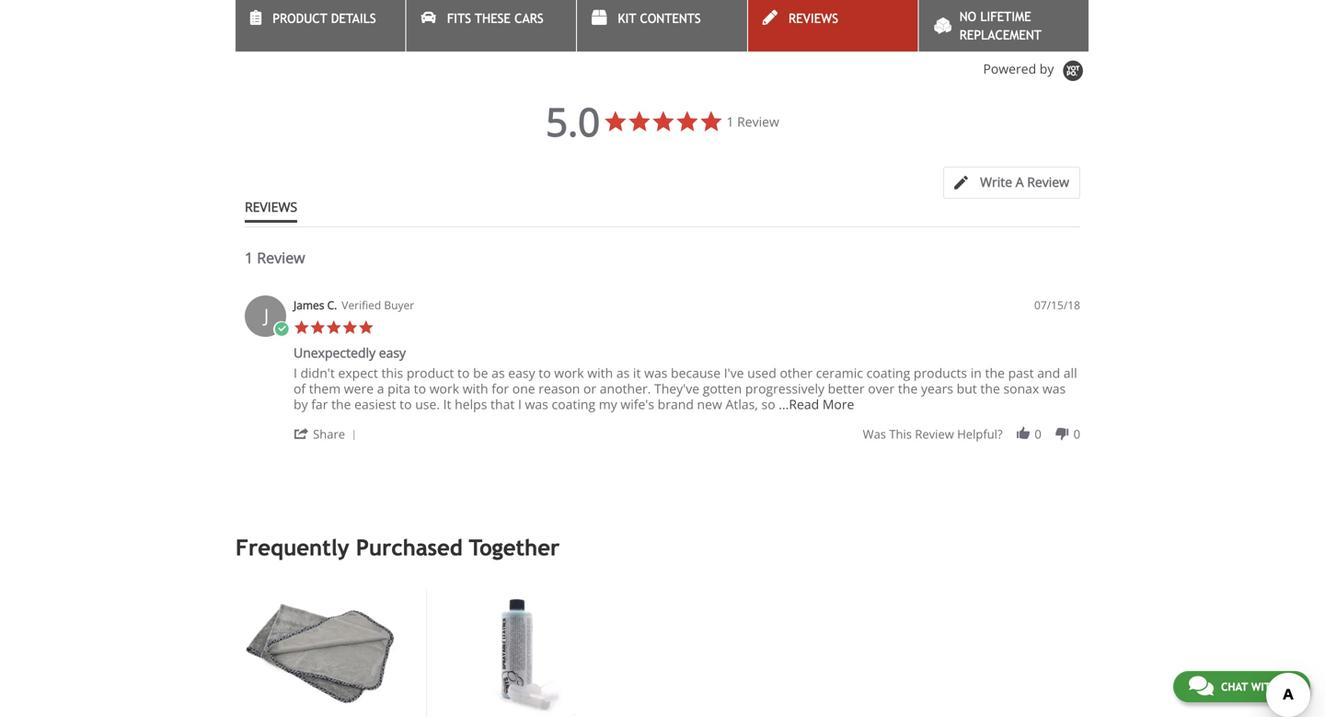 Task type: locate. For each thing, give the bounding box(es) containing it.
1 vertical spatial easy
[[509, 364, 536, 382]]

product
[[273, 11, 327, 26]]

didn't
[[301, 364, 335, 382]]

i left didn't
[[294, 364, 297, 382]]

by left far
[[294, 396, 308, 413]]

1 vertical spatial review
[[1028, 173, 1070, 191]]

...read more button
[[779, 396, 855, 413]]

reviews
[[245, 198, 297, 216]]

0 vertical spatial easy
[[379, 344, 406, 362]]

2 horizontal spatial was
[[1043, 380, 1066, 397]]

work left be
[[430, 380, 460, 397]]

together
[[469, 535, 560, 561]]

0 horizontal spatial review
[[257, 248, 305, 268]]

coating right better
[[867, 364, 911, 382]]

0
[[1035, 426, 1042, 443], [1074, 426, 1081, 443]]

0 vertical spatial review
[[738, 113, 780, 130]]

1 horizontal spatial work
[[555, 364, 584, 382]]

0 vertical spatial coating
[[867, 364, 911, 382]]

as
[[492, 364, 505, 382], [617, 364, 630, 382]]

star image down james
[[310, 320, 326, 336]]

2 star image from the left
[[310, 320, 326, 336]]

use.
[[415, 396, 440, 413]]

review
[[916, 426, 955, 443]]

0 right vote down review by james c. on 15 jul 2018 image
[[1074, 426, 1081, 443]]

buyer
[[384, 298, 414, 313]]

was right that
[[525, 396, 549, 413]]

coating left my
[[552, 396, 596, 413]]

to
[[458, 364, 470, 382], [539, 364, 551, 382], [414, 380, 426, 397], [400, 396, 412, 413]]

easiest
[[355, 396, 396, 413]]

powered
[[984, 60, 1037, 77]]

1 horizontal spatial coating
[[867, 364, 911, 382]]

with up my
[[588, 364, 613, 382]]

products
[[914, 364, 968, 382]]

with
[[588, 364, 613, 382], [463, 380, 489, 397], [1252, 680, 1279, 693]]

0 right vote up review by james c. on 15 jul 2018 image
[[1035, 426, 1042, 443]]

fits these cars
[[447, 11, 544, 26]]

review date 07/15/18 element
[[1035, 298, 1081, 313]]

1 horizontal spatial 1 review
[[727, 113, 780, 130]]

0 horizontal spatial 1 review
[[245, 248, 305, 268]]

1 vertical spatial this
[[890, 426, 912, 443]]

1 vertical spatial by
[[294, 396, 308, 413]]

easy up that
[[509, 364, 536, 382]]

0 horizontal spatial by
[[294, 396, 308, 413]]

so
[[762, 396, 776, 413]]

this right was
[[890, 426, 912, 443]]

i right that
[[518, 396, 522, 413]]

1 vertical spatial coating
[[552, 396, 596, 413]]

the right far
[[332, 396, 351, 413]]

kit contents link
[[578, 0, 748, 52]]

1 horizontal spatial 0
[[1074, 426, 1081, 443]]

a
[[1016, 173, 1024, 191]]

for
[[492, 380, 509, 397]]

all
[[1064, 364, 1078, 382]]

this
[[382, 364, 404, 382], [890, 426, 912, 443]]

as right be
[[492, 364, 505, 382]]

over
[[869, 380, 895, 397]]

with left the for
[[463, 380, 489, 397]]

was
[[645, 364, 668, 382], [1043, 380, 1066, 397], [525, 396, 549, 413]]

0 horizontal spatial coating
[[552, 396, 596, 413]]

this right expect
[[382, 364, 404, 382]]

reviews link
[[748, 0, 918, 52]]

the right but
[[981, 380, 1001, 397]]

star image
[[294, 320, 310, 336], [310, 320, 326, 336], [342, 320, 358, 336], [358, 320, 374, 336]]

0 horizontal spatial this
[[382, 364, 404, 382]]

share button
[[294, 425, 363, 443]]

by
[[1040, 60, 1055, 77], [294, 396, 308, 413]]

i've
[[724, 364, 745, 382]]

by inside the i didn't expect this product to be as easy to work with as it was because i've used other ceramic coating products in the past and all of them were a pita to work with for one reason or another. they've gotten progressively better over the years but the sonax was by far the easiest to use. it helps that i was coating my wife's brand new atlas, so
[[294, 396, 308, 413]]

james
[[294, 298, 325, 313]]

this inside the i didn't expect this product to be as easy to work with as it was because i've used other ceramic coating products in the past and all of them were a pita to work with for one reason or another. they've gotten progressively better over the years but the sonax was by far the easiest to use. it helps that i was coating my wife's brand new atlas, so
[[382, 364, 404, 382]]

group
[[863, 426, 1081, 443]]

0 horizontal spatial 0
[[1035, 426, 1042, 443]]

fits
[[447, 11, 471, 26]]

my
[[599, 396, 618, 413]]

0 vertical spatial 1
[[727, 113, 734, 130]]

replacement
[[960, 28, 1042, 42]]

0 horizontal spatial 1
[[245, 248, 253, 268]]

1 vertical spatial i
[[518, 396, 522, 413]]

comments image
[[1190, 675, 1214, 697]]

star image right "circle checkmark" image
[[294, 320, 310, 336]]

was right sonax
[[1043, 380, 1066, 397]]

easy inside the i didn't expect this product to be as easy to work with as it was because i've used other ceramic coating products in the past and all of them were a pita to work with for one reason or another. they've gotten progressively better over the years but the sonax was by far the easiest to use. it helps that i was coating my wife's brand new atlas, so
[[509, 364, 536, 382]]

powered by link
[[984, 60, 1090, 83]]

share
[[313, 426, 345, 443]]

5.0 star rating element
[[546, 95, 601, 148]]

work right one
[[555, 364, 584, 382]]

0 vertical spatial i
[[294, 364, 297, 382]]

i
[[294, 364, 297, 382], [518, 396, 522, 413]]

new
[[698, 396, 723, 413]]

by right powered
[[1040, 60, 1055, 77]]

expect
[[338, 364, 378, 382]]

easy
[[379, 344, 406, 362], [509, 364, 536, 382]]

2 as from the left
[[617, 364, 630, 382]]

reviews inside 'link'
[[789, 11, 839, 26]]

0 horizontal spatial easy
[[379, 344, 406, 362]]

as left it
[[617, 364, 630, 382]]

reason
[[539, 380, 580, 397]]

1 horizontal spatial 1
[[727, 113, 734, 130]]

leather cleaner & conditioner - 16 oz image
[[446, 590, 614, 716]]

1 horizontal spatial as
[[617, 364, 630, 382]]

write a review button
[[944, 167, 1081, 199]]

i didn't expect this product to be as easy to work with as it was because i've used other ceramic coating products in the past and all of them were a pita to work with for one reason or another. they've gotten progressively better over the years but the sonax was by far the easiest to use. it helps that i was coating my wife's brand new atlas, so
[[294, 364, 1078, 413]]

vote up review by james c. on 15 jul 2018 image
[[1016, 426, 1032, 442]]

0 horizontal spatial work
[[430, 380, 460, 397]]

1 horizontal spatial by
[[1040, 60, 1055, 77]]

write no frame image
[[955, 176, 978, 190]]

or
[[584, 380, 597, 397]]

purchased
[[356, 535, 463, 561]]

easy inside heading
[[379, 344, 406, 362]]

them
[[309, 380, 341, 397]]

3 star image from the left
[[342, 320, 358, 336]]

sonax
[[1004, 380, 1040, 397]]

1 horizontal spatial this
[[890, 426, 912, 443]]

1 0 from the left
[[1035, 426, 1042, 443]]

it
[[443, 396, 452, 413]]

was this review helpful?
[[863, 426, 1003, 443]]

the
[[986, 364, 1005, 382], [899, 380, 918, 397], [981, 380, 1001, 397], [332, 396, 351, 413]]

product
[[407, 364, 454, 382]]

was right it
[[645, 364, 668, 382]]

james c. verified buyer
[[294, 298, 414, 313]]

kit
[[618, 11, 637, 26]]

star image down james c. verified buyer
[[342, 320, 358, 336]]

2 horizontal spatial review
[[1028, 173, 1070, 191]]

of
[[294, 380, 306, 397]]

group containing was this review helpful?
[[863, 426, 1081, 443]]

4 star image from the left
[[358, 320, 374, 336]]

cars
[[515, 11, 544, 26]]

0 horizontal spatial as
[[492, 364, 505, 382]]

reviews
[[789, 11, 839, 26], [236, 14, 306, 36]]

5.0
[[546, 95, 601, 148]]

progressively
[[746, 380, 825, 397]]

easy up pita
[[379, 344, 406, 362]]

coating
[[867, 364, 911, 382], [552, 396, 596, 413]]

review
[[738, 113, 780, 130], [1028, 173, 1070, 191], [257, 248, 305, 268]]

star image down verified
[[358, 320, 374, 336]]

1 vertical spatial 1
[[245, 248, 253, 268]]

1
[[727, 113, 734, 130], [245, 248, 253, 268]]

to left use.
[[400, 396, 412, 413]]

1 horizontal spatial reviews
[[789, 11, 839, 26]]

write a review
[[981, 173, 1070, 191]]

with left us
[[1252, 680, 1279, 693]]

0 vertical spatial this
[[382, 364, 404, 382]]

to right one
[[539, 364, 551, 382]]

but
[[957, 380, 978, 397]]

another.
[[600, 380, 651, 397]]

1 horizontal spatial easy
[[509, 364, 536, 382]]

verified
[[342, 298, 381, 313]]



Task type: vqa. For each thing, say whether or not it's contained in the screenshot.
brand
yes



Task type: describe. For each thing, give the bounding box(es) containing it.
1 horizontal spatial was
[[645, 364, 668, 382]]

that
[[491, 396, 515, 413]]

in
[[971, 364, 982, 382]]

gotten
[[703, 380, 742, 397]]

a
[[377, 380, 384, 397]]

atlas,
[[726, 396, 759, 413]]

used
[[748, 364, 777, 382]]

and
[[1038, 364, 1061, 382]]

was
[[863, 426, 887, 443]]

2 0 from the left
[[1074, 426, 1081, 443]]

star image
[[326, 320, 342, 336]]

2 horizontal spatial with
[[1252, 680, 1279, 693]]

review inside "write a review" "dropdown button"
[[1028, 173, 1070, 191]]

years
[[922, 380, 954, 397]]

the right in
[[986, 364, 1005, 382]]

other
[[780, 364, 813, 382]]

unexpectedly easy heading
[[294, 344, 406, 365]]

1 star image from the left
[[294, 320, 310, 336]]

because
[[671, 364, 721, 382]]

ceramic
[[816, 364, 864, 382]]

it
[[633, 364, 641, 382]]

kit contents
[[618, 11, 701, 26]]

product details
[[273, 11, 376, 26]]

contents
[[640, 11, 701, 26]]

fits these cars link
[[407, 0, 577, 52]]

0 vertical spatial 1 review
[[727, 113, 780, 130]]

chat with us
[[1222, 680, 1296, 693]]

...read more
[[779, 396, 855, 413]]

these
[[475, 11, 511, 26]]

helpful?
[[958, 426, 1003, 443]]

verified buyer heading
[[342, 298, 414, 313]]

details
[[331, 11, 376, 26]]

1 horizontal spatial with
[[588, 364, 613, 382]]

1 horizontal spatial review
[[738, 113, 780, 130]]

be
[[473, 364, 489, 382]]

to right pita
[[414, 380, 426, 397]]

circle checkmark image
[[273, 322, 290, 338]]

pita
[[388, 380, 411, 397]]

0 horizontal spatial with
[[463, 380, 489, 397]]

chat with us link
[[1174, 671, 1311, 703]]

0 horizontal spatial was
[[525, 396, 549, 413]]

1 vertical spatial 1 review
[[245, 248, 305, 268]]

0 horizontal spatial reviews
[[236, 14, 306, 36]]

unexpectedly
[[294, 344, 376, 362]]

07/15/18
[[1035, 298, 1081, 313]]

...read
[[779, 396, 820, 413]]

helps
[[455, 396, 487, 413]]

no lifetime replacement link
[[919, 0, 1089, 52]]

share image
[[294, 426, 310, 442]]

powered by
[[984, 60, 1058, 77]]

1 as from the left
[[492, 364, 505, 382]]

frequently purchased together
[[236, 535, 560, 561]]

unexpectedly easy
[[294, 344, 406, 362]]

chat
[[1222, 680, 1249, 693]]

0 horizontal spatial i
[[294, 364, 297, 382]]

0 vertical spatial by
[[1040, 60, 1055, 77]]

2 vertical spatial review
[[257, 248, 305, 268]]

more
[[823, 396, 855, 413]]

write
[[981, 173, 1013, 191]]

us
[[1282, 680, 1296, 693]]

product details link
[[236, 0, 406, 52]]

better
[[828, 380, 865, 397]]

one
[[513, 380, 536, 397]]

to left be
[[458, 364, 470, 382]]

far
[[311, 396, 328, 413]]

frequently
[[236, 535, 350, 561]]

vote down review by james c. on 15 jul 2018 image
[[1055, 426, 1071, 442]]

sonax microfiber drying cloth plus 30 x 20 inch image
[[237, 590, 406, 717]]

j
[[264, 303, 269, 328]]

no lifetime replacement
[[960, 9, 1042, 42]]

the right over
[[899, 380, 918, 397]]

were
[[344, 380, 374, 397]]

no
[[960, 9, 977, 24]]

lifetime
[[981, 9, 1032, 24]]

seperator image
[[349, 430, 360, 441]]

c.
[[327, 298, 337, 313]]

wife's
[[621, 396, 655, 413]]

1 horizontal spatial i
[[518, 396, 522, 413]]

brand
[[658, 396, 694, 413]]

they've
[[655, 380, 700, 397]]

past
[[1009, 364, 1035, 382]]



